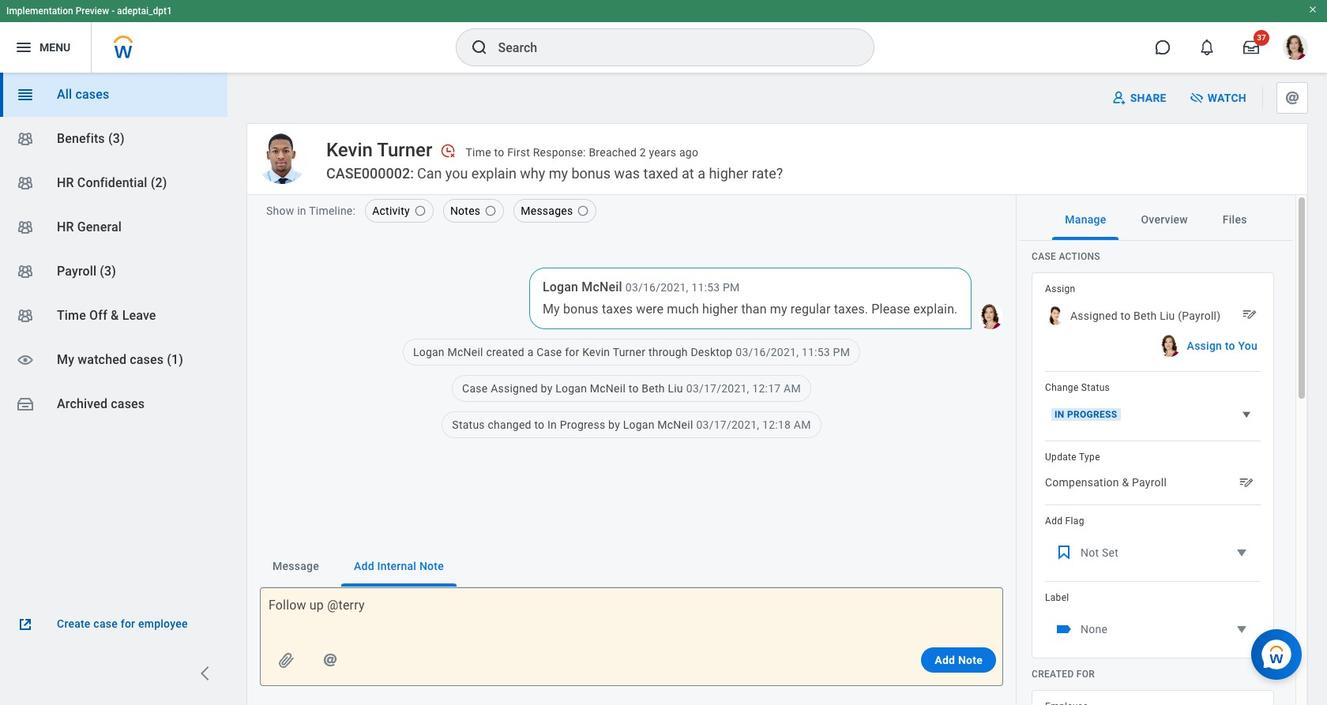 Task type: describe. For each thing, give the bounding box(es) containing it.
adeptai_dpt1
[[117, 6, 172, 17]]

for inside main content
[[565, 346, 580, 359]]

you
[[446, 165, 468, 182]]

invisible image
[[1189, 90, 1205, 106]]

logan up status changed to in progress by logan mcneil 03/17/2021, 12:18 am
[[556, 383, 587, 395]]

archived cases link
[[0, 383, 228, 427]]

add note button
[[922, 648, 997, 673]]

notifications large image
[[1200, 40, 1216, 55]]

watch button
[[1183, 85, 1257, 111]]

assign for assign to you
[[1188, 340, 1223, 352]]

12:17
[[753, 383, 781, 395]]

to for assign
[[1226, 340, 1236, 352]]

pm inside logan mcneil 03/16/2021, 11:53 pm my bonus taxes were much higher than my regular taxes. please explain.
[[723, 281, 740, 294]]

preview
[[76, 6, 109, 17]]

taxes
[[602, 302, 633, 317]]

menu
[[40, 41, 71, 53]]

clock x image
[[441, 143, 456, 159]]

update type
[[1046, 452, 1101, 463]]

add for add note
[[935, 654, 956, 667]]

add note
[[935, 654, 983, 667]]

(payroll)
[[1179, 310, 1221, 322]]

in inside main content
[[548, 419, 557, 432]]

37 button
[[1235, 30, 1270, 65]]

grid view image
[[16, 85, 35, 104]]

at
[[682, 165, 695, 182]]

notes
[[450, 205, 481, 217]]

change status
[[1046, 383, 1111, 394]]

assigned inside button
[[1071, 310, 1118, 322]]

created
[[486, 346, 525, 359]]

mcneil left created
[[448, 346, 483, 359]]

status inside case actions element
[[1082, 383, 1111, 394]]

share button
[[1105, 85, 1177, 111]]

menu button
[[0, 22, 91, 73]]

response:
[[533, 146, 586, 159]]

hr general
[[57, 220, 122, 235]]

assigned to beth liu (payroll)
[[1071, 310, 1221, 322]]

to right changed
[[535, 419, 545, 432]]

add flag
[[1046, 516, 1085, 527]]

created
[[1032, 669, 1075, 680]]

1 horizontal spatial 11:53
[[802, 346, 831, 359]]

benefits
[[57, 131, 105, 146]]

hr confidential (2) link
[[0, 161, 228, 205]]

case actions
[[1032, 251, 1101, 262]]

cases for archived cases
[[111, 397, 145, 412]]

justify image
[[14, 38, 33, 57]]

archived
[[57, 397, 108, 412]]

compensation & payroll
[[1046, 477, 1167, 489]]

upload clip image
[[277, 651, 296, 670]]

employee
[[138, 618, 188, 631]]

Internal notes won't be visible to Kevin Turner text field
[[269, 597, 1002, 635]]

first
[[508, 146, 530, 159]]

beth inside button
[[1134, 310, 1157, 322]]

in progress
[[1055, 409, 1118, 420]]

assigned to beth liu (payroll) button
[[1042, 302, 1261, 330]]

main content containing logan mcneil
[[247, 195, 1016, 706]]

to for time
[[494, 146, 505, 159]]

1 horizontal spatial 03/16/2021,
[[736, 346, 799, 359]]

add internal note button
[[341, 546, 457, 587]]

all cases link
[[0, 73, 228, 117]]

assign to you button
[[1042, 330, 1261, 362]]

taxes.
[[834, 302, 869, 317]]

general
[[77, 220, 122, 235]]

tag image
[[1055, 620, 1074, 639]]

watched
[[78, 352, 127, 368]]

case for actions
[[1032, 251, 1057, 262]]

all cases
[[57, 87, 109, 102]]

case for assigned
[[462, 383, 488, 395]]

assign to you
[[1188, 340, 1258, 352]]

bonus inside "case header" element
[[572, 165, 611, 182]]

message
[[273, 560, 319, 573]]

add internal note
[[354, 560, 444, 573]]

note inside tab panel
[[959, 654, 983, 667]]

:
[[410, 165, 414, 182]]

inbox large image
[[1244, 40, 1260, 55]]

Activity button
[[365, 199, 434, 223]]

turner inside main content
[[613, 346, 646, 359]]

kevin turner
[[326, 139, 433, 161]]

0 horizontal spatial at tag mention image
[[321, 651, 340, 670]]

1 horizontal spatial at tag mention image
[[1284, 89, 1303, 107]]

please
[[872, 302, 911, 317]]

not set button
[[1046, 534, 1261, 572]]

my watched cases (1) link
[[0, 338, 228, 383]]

user plus image
[[1112, 90, 1128, 106]]

to for assigned
[[1121, 310, 1131, 322]]

case assigned by logan mcneil to beth liu 03/17/2021, 12:17 am
[[462, 383, 801, 395]]

time for time to first response: breached 2 years ago
[[466, 146, 491, 159]]

timeline:
[[309, 205, 356, 217]]

1 vertical spatial cases
[[130, 352, 164, 368]]

Messages button
[[514, 199, 597, 223]]

flag
[[1066, 516, 1085, 527]]

activity
[[372, 205, 410, 217]]

time off & leave link
[[0, 294, 228, 338]]

assigned inside main content
[[491, 383, 538, 395]]

03/17/2021, for 03/17/2021, 12:17 am
[[687, 383, 750, 395]]

manage button
[[1053, 199, 1119, 240]]

my inside logan mcneil 03/16/2021, 11:53 pm my bonus taxes were much higher than my regular taxes. please explain.
[[543, 302, 560, 317]]

contact card matrix manager image for hr confidential (2)
[[16, 174, 35, 193]]

overview button
[[1129, 199, 1201, 240]]

why
[[520, 165, 546, 182]]

tab list for add internal note tab panel
[[260, 546, 1004, 588]]

time off & leave
[[57, 308, 156, 323]]

payroll (3)
[[57, 264, 116, 279]]

was
[[614, 165, 640, 182]]

add for add internal note
[[354, 560, 374, 573]]

11:53 inside logan mcneil 03/16/2021, 11:53 pm my bonus taxes were much higher than my regular taxes. please explain.
[[692, 281, 720, 294]]

case actions element
[[1032, 251, 1275, 659]]

desktop
[[691, 346, 733, 359]]

& inside "compensation & payroll" button
[[1123, 477, 1130, 489]]

label
[[1046, 593, 1070, 604]]

my watched cases (1)
[[57, 352, 183, 368]]

contact card matrix manager image for benefits (3)
[[16, 130, 35, 149]]

files button
[[1211, 199, 1260, 240]]

change
[[1046, 383, 1079, 394]]

profile logan mcneil image
[[1284, 35, 1309, 63]]

hr for hr confidential (2)
[[57, 175, 74, 190]]

not
[[1081, 547, 1100, 560]]

manage
[[1066, 213, 1107, 226]]

kevin inside main content
[[583, 346, 610, 359]]

(2)
[[151, 175, 167, 190]]

1 horizontal spatial by
[[609, 419, 620, 432]]

my inside logan mcneil 03/16/2021, 11:53 pm my bonus taxes were much higher than my regular taxes. please explain.
[[770, 302, 788, 317]]

messages
[[521, 205, 573, 217]]

overview
[[1142, 213, 1189, 226]]

logan mcneil created a case for kevin turner through desktop 03/16/2021, 11:53 pm
[[413, 346, 851, 359]]

created for
[[1032, 669, 1096, 680]]

files
[[1223, 213, 1248, 226]]

explain
[[472, 165, 517, 182]]

radio mobile image for activity
[[414, 205, 427, 217]]

liu inside button
[[1160, 310, 1176, 322]]

years
[[649, 146, 677, 159]]

add for add flag
[[1046, 516, 1063, 527]]

benefits (3) link
[[0, 117, 228, 161]]

internal
[[377, 560, 417, 573]]

case header element
[[247, 123, 1309, 195]]



Task type: vqa. For each thing, say whether or not it's contained in the screenshot.
Banner
no



Task type: locate. For each thing, give the bounding box(es) containing it.
chevron right image
[[196, 665, 215, 684]]

my
[[549, 165, 568, 182], [770, 302, 788, 317]]

progress inside main content
[[560, 419, 606, 432]]

03/16/2021,
[[626, 281, 689, 294], [736, 346, 799, 359]]

0 vertical spatial beth
[[1134, 310, 1157, 322]]

11:53 down regular
[[802, 346, 831, 359]]

radio mobile image inside notes button
[[485, 205, 497, 217]]

0 vertical spatial payroll
[[57, 264, 97, 279]]

kevin inside "case header" element
[[326, 139, 373, 161]]

0 vertical spatial add
[[1046, 516, 1063, 527]]

am for 03/17/2021, 12:17 am
[[784, 383, 801, 395]]

kevin down taxes
[[583, 346, 610, 359]]

at tag mention image
[[1284, 89, 1303, 107], [321, 651, 340, 670]]

1 horizontal spatial &
[[1123, 477, 1130, 489]]

hr
[[57, 175, 74, 190], [57, 220, 74, 235]]

0 vertical spatial case
[[1032, 251, 1057, 262]]

message button
[[260, 546, 332, 587]]

to left first
[[494, 146, 505, 159]]

0 horizontal spatial my
[[549, 165, 568, 182]]

list inside case actions element
[[1042, 283, 1261, 649]]

& right the compensation
[[1123, 477, 1130, 489]]

2 vertical spatial case
[[462, 383, 488, 395]]

my inside "case header" element
[[549, 165, 568, 182]]

kevin up case000002
[[326, 139, 373, 161]]

in down "change"
[[1055, 409, 1065, 420]]

1 horizontal spatial pm
[[833, 346, 851, 359]]

to inside "case header" element
[[494, 146, 505, 159]]

caret down image down caret down icon
[[1233, 620, 1252, 639]]

archived cases
[[57, 397, 145, 412]]

status up "in progress"
[[1082, 383, 1111, 394]]

higher inside logan mcneil 03/16/2021, 11:53 pm my bonus taxes were much higher than my regular taxes. please explain.
[[703, 302, 738, 317]]

1 vertical spatial hr
[[57, 220, 74, 235]]

0 vertical spatial (3)
[[108, 131, 125, 146]]

mcneil down case assigned by logan mcneil to beth liu 03/17/2021, 12:17 am
[[658, 419, 694, 432]]

case left actions
[[1032, 251, 1057, 262]]

to left you
[[1226, 340, 1236, 352]]

none button
[[1046, 611, 1261, 649]]

0 horizontal spatial progress
[[560, 419, 606, 432]]

bonus left taxes
[[563, 302, 599, 317]]

show
[[266, 205, 294, 217]]

0 horizontal spatial by
[[541, 383, 553, 395]]

hr left the general
[[57, 220, 74, 235]]

text edit image
[[1239, 475, 1255, 491]]

03/17/2021, down desktop
[[687, 383, 750, 395]]

turner up case assigned by logan mcneil to beth liu 03/17/2021, 12:17 am
[[613, 346, 646, 359]]

1 hr from the top
[[57, 175, 74, 190]]

beth up assign to you button
[[1134, 310, 1157, 322]]

5 contact card matrix manager image from the top
[[16, 307, 35, 326]]

my right the than
[[770, 302, 788, 317]]

menu banner
[[0, 0, 1328, 73]]

hr general link
[[0, 205, 228, 250]]

cases for all cases
[[75, 87, 109, 102]]

0 vertical spatial assign
[[1046, 284, 1076, 295]]

1 horizontal spatial radio mobile image
[[485, 205, 497, 217]]

Notes button
[[443, 199, 504, 223]]

(3) down the hr general link
[[100, 264, 116, 279]]

0 vertical spatial a
[[698, 165, 706, 182]]

a inside list
[[528, 346, 534, 359]]

1 vertical spatial tab list
[[260, 546, 1004, 588]]

11:53 up the much
[[692, 281, 720, 294]]

case down created
[[462, 383, 488, 395]]

progress down case assigned by logan mcneil to beth liu 03/17/2021, 12:17 am
[[560, 419, 606, 432]]

logan inside logan mcneil 03/16/2021, 11:53 pm my bonus taxes were much higher than my regular taxes. please explain.
[[543, 280, 579, 295]]

0 horizontal spatial tab list
[[260, 546, 1004, 588]]

&
[[111, 308, 119, 323], [1123, 477, 1130, 489]]

contact card matrix manager image for payroll (3)
[[16, 262, 35, 281]]

my down response:
[[549, 165, 568, 182]]

am
[[784, 383, 801, 395], [794, 419, 811, 432]]

time up 'explain'
[[466, 146, 491, 159]]

1 vertical spatial time
[[57, 308, 86, 323]]

1 horizontal spatial for
[[565, 346, 580, 359]]

list containing logan mcneil
[[260, 236, 1003, 480]]

2 radio mobile image from the left
[[485, 205, 497, 217]]

a right at
[[698, 165, 706, 182]]

manage tab panel
[[1020, 251, 1293, 706]]

Search Workday  search field
[[498, 30, 841, 65]]

compensation & payroll button
[[1042, 470, 1258, 496]]

0 horizontal spatial 03/16/2021,
[[626, 281, 689, 294]]

status left changed
[[452, 419, 485, 432]]

progress inside button
[[1068, 409, 1118, 420]]

off
[[89, 308, 107, 323]]

0 horizontal spatial case
[[462, 383, 488, 395]]

1 vertical spatial 03/16/2021,
[[736, 346, 799, 359]]

logan
[[543, 280, 579, 295], [413, 346, 445, 359], [556, 383, 587, 395], [623, 419, 655, 432]]

contact card matrix manager image
[[16, 130, 35, 149], [16, 174, 35, 193], [16, 218, 35, 237], [16, 262, 35, 281], [16, 307, 35, 326]]

am for 03/17/2021, 12:18 am
[[794, 419, 811, 432]]

1 vertical spatial beth
[[642, 383, 665, 395]]

logan left created
[[413, 346, 445, 359]]

1 horizontal spatial kevin
[[583, 346, 610, 359]]

at tag mention image right upload clip icon
[[321, 651, 340, 670]]

pm up desktop
[[723, 281, 740, 294]]

my
[[543, 302, 560, 317], [57, 352, 74, 368]]

1 vertical spatial liu
[[668, 383, 683, 395]]

cases left (1)
[[130, 352, 164, 368]]

1 vertical spatial payroll
[[1133, 477, 1167, 489]]

contact card matrix manager image inside the hr general link
[[16, 218, 35, 237]]

(3) for payroll (3)
[[100, 264, 116, 279]]

in progress button
[[1046, 401, 1261, 432]]

0 vertical spatial assigned
[[1071, 310, 1118, 322]]

tab list for manage tab panel
[[1020, 199, 1293, 241]]

contact card matrix manager image inside hr confidential (2) link
[[16, 174, 35, 193]]

none
[[1081, 624, 1108, 636]]

time left off
[[57, 308, 86, 323]]

leave
[[122, 308, 156, 323]]

0 vertical spatial liu
[[1160, 310, 1176, 322]]

liu inside main content
[[668, 383, 683, 395]]

actions
[[1059, 251, 1101, 262]]

0 vertical spatial pm
[[723, 281, 740, 294]]

1 horizontal spatial assigned
[[1071, 310, 1118, 322]]

in right changed
[[548, 419, 557, 432]]

visible image
[[16, 351, 35, 370]]

my inside my watched cases (1) link
[[57, 352, 74, 368]]

higher inside "case header" element
[[709, 165, 749, 182]]

0 horizontal spatial add
[[354, 560, 374, 573]]

to inside button
[[1121, 310, 1131, 322]]

1 horizontal spatial in
[[1055, 409, 1065, 420]]

0 horizontal spatial a
[[528, 346, 534, 359]]

caret down image up text edit image
[[1239, 407, 1255, 423]]

0 vertical spatial status
[[1082, 383, 1111, 394]]

mcneil up status changed to in progress by logan mcneil 03/17/2021, 12:18 am
[[590, 383, 626, 395]]

1 horizontal spatial a
[[698, 165, 706, 182]]

0 vertical spatial higher
[[709, 165, 749, 182]]

0 vertical spatial cases
[[75, 87, 109, 102]]

0 horizontal spatial 11:53
[[692, 281, 720, 294]]

& right off
[[111, 308, 119, 323]]

0 vertical spatial kevin
[[326, 139, 373, 161]]

0 vertical spatial 11:53
[[692, 281, 720, 294]]

03/16/2021, up 12:17
[[736, 346, 799, 359]]

update
[[1046, 452, 1077, 463]]

1 vertical spatial a
[[528, 346, 534, 359]]

caret down image
[[1239, 407, 1255, 423], [1233, 620, 1252, 639]]

contact card matrix manager image inside benefits (3) link
[[16, 130, 35, 149]]

0 vertical spatial &
[[111, 308, 119, 323]]

radio mobile image right the "notes"
[[485, 205, 497, 217]]

1 vertical spatial kevin
[[583, 346, 610, 359]]

assign down case actions
[[1046, 284, 1076, 295]]

1 vertical spatial 03/17/2021,
[[697, 419, 760, 432]]

my left the watched
[[57, 352, 74, 368]]

1 vertical spatial &
[[1123, 477, 1130, 489]]

contact card matrix manager image inside time off & leave link
[[16, 307, 35, 326]]

0 horizontal spatial kevin
[[326, 139, 373, 161]]

than
[[742, 302, 767, 317]]

4 contact card matrix manager image from the top
[[16, 262, 35, 281]]

1 horizontal spatial progress
[[1068, 409, 1118, 420]]

assign down (payroll) at top right
[[1188, 340, 1223, 352]]

radio mobile image inside messages "button"
[[577, 205, 590, 217]]

tab list containing manage
[[1020, 199, 1293, 241]]

note
[[420, 560, 444, 573], [959, 654, 983, 667]]

my left taxes
[[543, 302, 560, 317]]

created for element
[[1032, 669, 1275, 706]]

media mylearning image
[[1055, 544, 1074, 563]]

main content
[[247, 195, 1016, 706]]

caret down image
[[1233, 544, 1252, 563]]

1 horizontal spatial case
[[537, 346, 562, 359]]

2 vertical spatial add
[[935, 654, 956, 667]]

3 radio mobile image from the left
[[577, 205, 590, 217]]

create
[[57, 618, 91, 631]]

add inside tab panel
[[935, 654, 956, 667]]

03/16/2021, up 'were'
[[626, 281, 689, 294]]

in
[[297, 205, 306, 217]]

benefits (3)
[[57, 131, 125, 146]]

tab list
[[1020, 199, 1293, 241], [260, 546, 1004, 588]]

case inside manage tab panel
[[1032, 251, 1057, 262]]

mcneil inside logan mcneil 03/16/2021, 11:53 pm my bonus taxes were much higher than my regular taxes. please explain.
[[582, 280, 623, 295]]

1 horizontal spatial my
[[770, 302, 788, 317]]

0 horizontal spatial liu
[[668, 383, 683, 395]]

contact card matrix manager image for time off & leave
[[16, 307, 35, 326]]

bonus
[[572, 165, 611, 182], [563, 302, 599, 317]]

03/16/2021, inside logan mcneil 03/16/2021, 11:53 pm my bonus taxes were much higher than my regular taxes. please explain.
[[626, 281, 689, 294]]

bonus down time to first response: breached 2 years ago
[[572, 165, 611, 182]]

0 vertical spatial at tag mention image
[[1284, 89, 1303, 107]]

beth inside main content
[[642, 383, 665, 395]]

set
[[1103, 547, 1119, 560]]

contact card matrix manager image for hr general
[[16, 218, 35, 237]]

to inside button
[[1226, 340, 1236, 352]]

1 vertical spatial am
[[794, 419, 811, 432]]

0 vertical spatial note
[[420, 560, 444, 573]]

1 horizontal spatial note
[[959, 654, 983, 667]]

bonus inside logan mcneil 03/16/2021, 11:53 pm my bonus taxes were much higher than my regular taxes. please explain.
[[563, 302, 599, 317]]

1 vertical spatial (3)
[[100, 264, 116, 279]]

assign for assign
[[1046, 284, 1076, 295]]

1 vertical spatial assign
[[1188, 340, 1223, 352]]

explain.
[[914, 302, 958, 317]]

2 horizontal spatial add
[[1046, 516, 1063, 527]]

1 vertical spatial note
[[959, 654, 983, 667]]

close environment banner image
[[1309, 5, 1318, 14]]

1 horizontal spatial tab list
[[1020, 199, 1293, 241]]

2 contact card matrix manager image from the top
[[16, 174, 35, 193]]

2 hr from the top
[[57, 220, 74, 235]]

compensation
[[1046, 477, 1120, 489]]

1 horizontal spatial my
[[543, 302, 560, 317]]

logan down case assigned by logan mcneil to beth liu 03/17/2021, 12:17 am
[[623, 419, 655, 432]]

in inside in progress button
[[1055, 409, 1065, 420]]

(1)
[[167, 352, 183, 368]]

share
[[1131, 92, 1167, 104]]

list containing assigned to beth liu (payroll)
[[1042, 283, 1261, 649]]

37
[[1258, 33, 1267, 42]]

status inside main content
[[452, 419, 485, 432]]

1 contact card matrix manager image from the top
[[16, 130, 35, 149]]

0 horizontal spatial beth
[[642, 383, 665, 395]]

1 horizontal spatial add
[[935, 654, 956, 667]]

add internal note tab panel
[[260, 588, 1004, 706]]

mcneil up taxes
[[582, 280, 623, 295]]

assigned
[[1071, 310, 1118, 322], [491, 383, 538, 395]]

ago
[[680, 146, 699, 159]]

1 vertical spatial case
[[537, 346, 562, 359]]

time inside "case header" element
[[466, 146, 491, 159]]

create case for employee link
[[16, 616, 212, 635]]

changed
[[488, 419, 532, 432]]

am right 12:17
[[784, 383, 801, 395]]

0 horizontal spatial note
[[420, 560, 444, 573]]

2 vertical spatial cases
[[111, 397, 145, 412]]

add inside list
[[1046, 516, 1063, 527]]

for inside manage tab panel
[[1077, 669, 1096, 680]]

pm down taxes.
[[833, 346, 851, 359]]

2 horizontal spatial case
[[1032, 251, 1057, 262]]

1 horizontal spatial turner
[[613, 346, 646, 359]]

cases down my watched cases (1)
[[111, 397, 145, 412]]

radio mobile image for messages
[[577, 205, 590, 217]]

liu
[[1160, 310, 1176, 322], [668, 383, 683, 395]]

time for time off & leave
[[57, 308, 86, 323]]

list containing all cases
[[0, 73, 228, 427]]

case000002 : can you explain why my bonus was taxed at a higher rate?
[[326, 165, 783, 182]]

1 vertical spatial my
[[770, 302, 788, 317]]

assigned down actions
[[1071, 310, 1118, 322]]

0 vertical spatial my
[[549, 165, 568, 182]]

higher left the than
[[703, 302, 738, 317]]

assign inside button
[[1188, 340, 1223, 352]]

0 horizontal spatial payroll
[[57, 264, 97, 279]]

1 vertical spatial higher
[[703, 302, 738, 317]]

1 vertical spatial at tag mention image
[[321, 651, 340, 670]]

higher left rate?
[[709, 165, 749, 182]]

1 vertical spatial turner
[[613, 346, 646, 359]]

hr down benefits
[[57, 175, 74, 190]]

1 vertical spatial assigned
[[491, 383, 538, 395]]

rate?
[[752, 165, 783, 182]]

liu left (payroll) at top right
[[1160, 310, 1176, 322]]

payroll inside button
[[1133, 477, 1167, 489]]

12:18
[[763, 419, 791, 432]]

implementation preview -   adeptai_dpt1
[[6, 6, 172, 17]]

contact card matrix manager image inside payroll (3) link
[[16, 262, 35, 281]]

assigned up changed
[[491, 383, 538, 395]]

list
[[0, 73, 228, 427], [356, 199, 597, 227], [260, 236, 1003, 480], [1042, 283, 1261, 649]]

0 vertical spatial tab list
[[1020, 199, 1293, 241]]

ext link image
[[16, 616, 35, 635]]

1 radio mobile image from the left
[[414, 205, 427, 217]]

at tag mention image down profile logan mcneil 'image'
[[1284, 89, 1303, 107]]

list containing activity
[[356, 199, 597, 227]]

0 vertical spatial by
[[541, 383, 553, 395]]

0 vertical spatial caret down image
[[1239, 407, 1255, 423]]

03/17/2021, for 03/17/2021, 12:18 am
[[697, 419, 760, 432]]

2
[[640, 146, 646, 159]]

caret down image inside in progress button
[[1239, 407, 1255, 423]]

inbox image
[[16, 395, 35, 414]]

radio mobile image right messages
[[577, 205, 590, 217]]

breached
[[589, 146, 637, 159]]

beth down "through"
[[642, 383, 665, 395]]

by
[[541, 383, 553, 395], [609, 419, 620, 432]]

(3) right benefits
[[108, 131, 125, 146]]

tab list containing message
[[260, 546, 1004, 588]]

not set
[[1081, 547, 1119, 560]]

0 horizontal spatial in
[[548, 419, 557, 432]]

1 horizontal spatial time
[[466, 146, 491, 159]]

progress down change status
[[1068, 409, 1118, 420]]

you
[[1239, 340, 1258, 352]]

beth
[[1134, 310, 1157, 322], [642, 383, 665, 395]]

turner inside "case header" element
[[377, 139, 433, 161]]

0 horizontal spatial status
[[452, 419, 485, 432]]

to down logan mcneil created a case for kevin turner through desktop 03/16/2021, 11:53 pm
[[629, 383, 639, 395]]

hr for hr general
[[57, 220, 74, 235]]

turner up :
[[377, 139, 433, 161]]

all
[[57, 87, 72, 102]]

hr confidential (2)
[[57, 175, 167, 190]]

3 contact card matrix manager image from the top
[[16, 218, 35, 237]]

to up assign to you button
[[1121, 310, 1131, 322]]

case right created
[[537, 346, 562, 359]]

1 vertical spatial status
[[452, 419, 485, 432]]

radio mobile image right activity on the top left
[[414, 205, 427, 217]]

radio mobile image
[[414, 205, 427, 217], [485, 205, 497, 217], [577, 205, 590, 217]]

(3) for benefits (3)
[[108, 131, 125, 146]]

03/17/2021, left 12:18
[[697, 419, 760, 432]]

through
[[649, 346, 688, 359]]

case
[[94, 618, 118, 631]]

0 vertical spatial turner
[[377, 139, 433, 161]]

add
[[1046, 516, 1063, 527], [354, 560, 374, 573], [935, 654, 956, 667]]

for
[[565, 346, 580, 359], [121, 618, 135, 631], [1077, 669, 1096, 680]]

status changed to in progress by logan mcneil 03/17/2021, 12:18 am
[[452, 419, 811, 432]]

radio mobile image for notes
[[485, 205, 497, 217]]

cases
[[75, 87, 109, 102], [130, 352, 164, 368], [111, 397, 145, 412]]

radio mobile image inside activity button
[[414, 205, 427, 217]]

1 vertical spatial 11:53
[[802, 346, 831, 359]]

logan down messages "button"
[[543, 280, 579, 295]]

0 vertical spatial am
[[784, 383, 801, 395]]

am right 12:18
[[794, 419, 811, 432]]

a right created
[[528, 346, 534, 359]]

tab list inside main content
[[260, 546, 1004, 588]]

regular
[[791, 302, 831, 317]]

& inside time off & leave link
[[111, 308, 119, 323]]

1 vertical spatial pm
[[833, 346, 851, 359]]

add inside 'tab list'
[[354, 560, 374, 573]]

0 horizontal spatial turner
[[377, 139, 433, 161]]

liu down "through"
[[668, 383, 683, 395]]

0 vertical spatial 03/16/2021,
[[626, 281, 689, 294]]

0 vertical spatial bonus
[[572, 165, 611, 182]]

text edit image
[[1242, 307, 1258, 322]]

in
[[1055, 409, 1065, 420], [548, 419, 557, 432]]

create case for employee
[[57, 618, 188, 631]]

1 vertical spatial add
[[354, 560, 374, 573]]

turner
[[377, 139, 433, 161], [613, 346, 646, 359]]

1 vertical spatial for
[[121, 618, 135, 631]]

1 vertical spatial caret down image
[[1233, 620, 1252, 639]]

cases right the all
[[75, 87, 109, 102]]

kevin
[[326, 139, 373, 161], [583, 346, 610, 359]]

case
[[1032, 251, 1057, 262], [537, 346, 562, 359], [462, 383, 488, 395]]

0 horizontal spatial assigned
[[491, 383, 538, 395]]

11:53
[[692, 281, 720, 294], [802, 346, 831, 359]]

0 horizontal spatial &
[[111, 308, 119, 323]]

0 horizontal spatial time
[[57, 308, 86, 323]]

search image
[[470, 38, 489, 57]]



